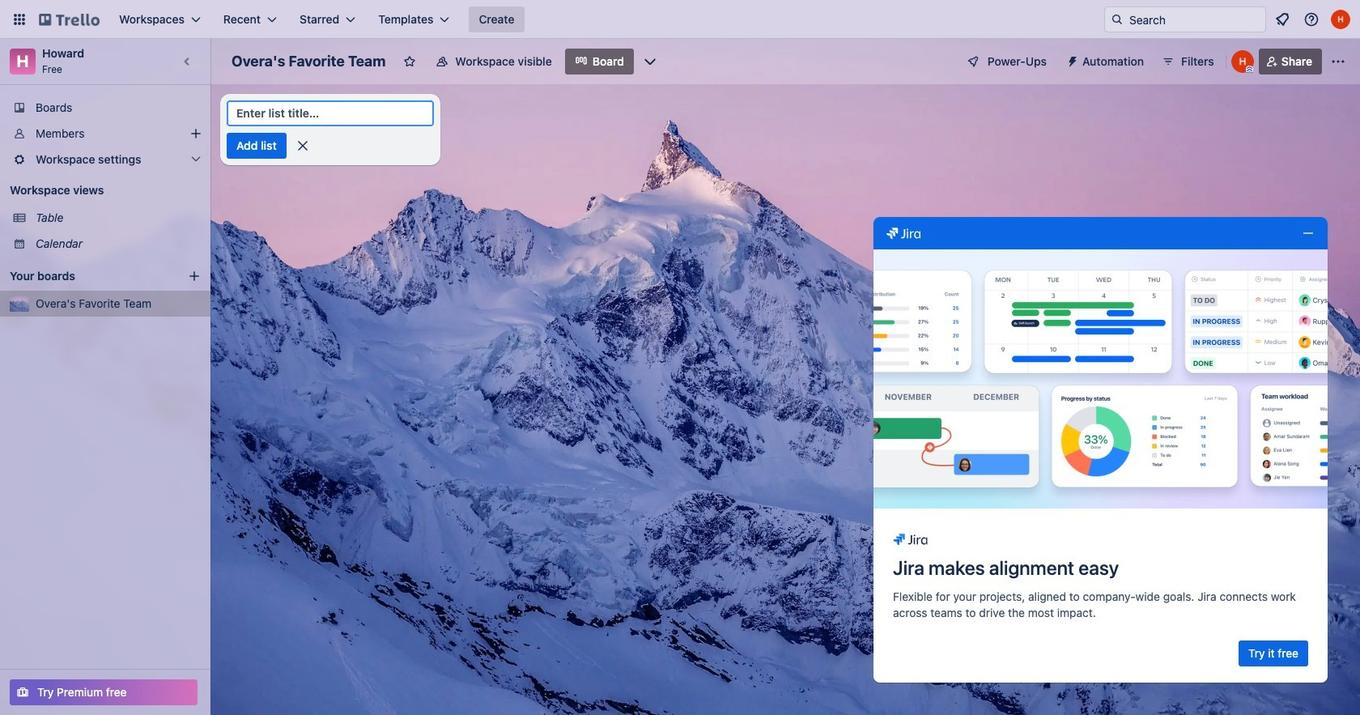 Task type: describe. For each thing, give the bounding box(es) containing it.
star or unstar board image
[[404, 55, 417, 68]]

0 horizontal spatial howard (howard38800628) image
[[1232, 50, 1255, 73]]

open information menu image
[[1304, 11, 1320, 28]]

minimize image
[[1303, 227, 1316, 240]]

Enter list title… text field
[[227, 100, 434, 126]]

your boards with 1 items element
[[10, 267, 164, 286]]

back to home image
[[39, 6, 100, 32]]

0 vertical spatial jira image
[[874, 220, 934, 247]]

charts and views in jira image
[[874, 249, 1328, 509]]

search image
[[1111, 13, 1124, 26]]

cancel list editing image
[[295, 138, 311, 154]]

add board image
[[188, 270, 201, 283]]

1 horizontal spatial howard (howard38800628) image
[[1332, 10, 1351, 29]]

workspace navigation collapse icon image
[[177, 50, 199, 73]]

show menu image
[[1331, 53, 1347, 70]]



Task type: vqa. For each thing, say whether or not it's contained in the screenshot.
sm image
yes



Task type: locate. For each thing, give the bounding box(es) containing it.
howard (howard38800628) image right open information menu icon
[[1332, 10, 1351, 29]]

1 vertical spatial howard (howard38800628) image
[[1232, 50, 1255, 73]]

Board name text field
[[224, 49, 394, 75]]

howard (howard38800628) image
[[1332, 10, 1351, 29], [1232, 50, 1255, 73]]

customize views image
[[642, 53, 658, 70]]

jira image
[[874, 220, 934, 247], [893, 532, 928, 547]]

howard (howard38800628) image down search field
[[1232, 50, 1255, 73]]

sm image
[[1060, 49, 1083, 71]]

primary element
[[0, 0, 1361, 39]]

this member is an admin of this board. image
[[1247, 66, 1254, 73]]

1 vertical spatial jira image
[[893, 532, 928, 547]]

0 notifications image
[[1273, 10, 1293, 29]]

0 vertical spatial howard (howard38800628) image
[[1332, 10, 1351, 29]]

Search field
[[1124, 8, 1266, 31]]



